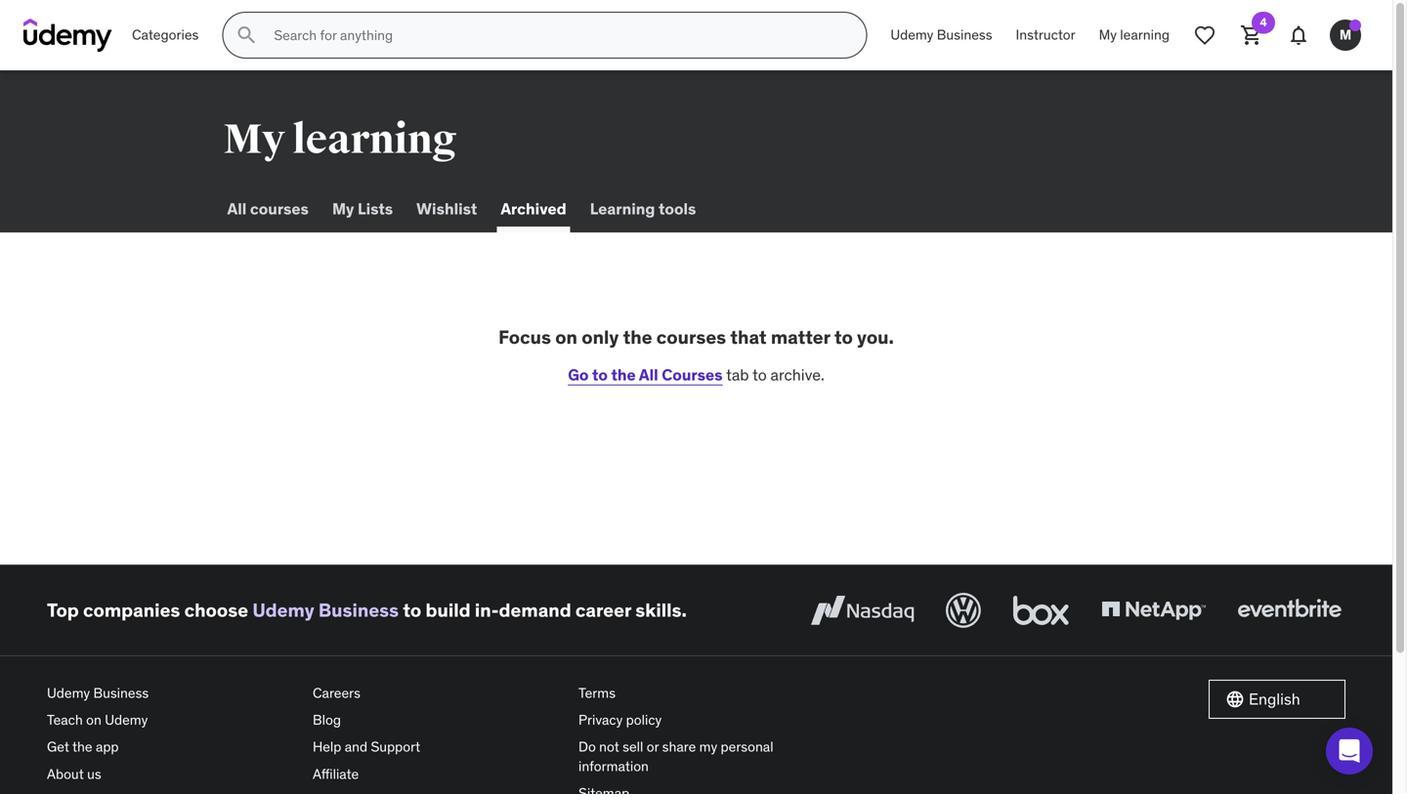 Task type: locate. For each thing, give the bounding box(es) containing it.
to left build
[[403, 599, 421, 622]]

blog
[[313, 712, 341, 729]]

2 vertical spatial the
[[72, 739, 92, 756]]

m link
[[1322, 12, 1369, 59]]

the
[[623, 325, 652, 349], [611, 365, 636, 385], [72, 739, 92, 756]]

0 vertical spatial my learning
[[1099, 26, 1170, 44]]

0 vertical spatial the
[[623, 325, 652, 349]]

you have alerts image
[[1350, 20, 1362, 31]]

nasdaq image
[[806, 589, 919, 632]]

business
[[937, 26, 993, 44], [319, 599, 399, 622], [93, 685, 149, 702]]

submit search image
[[235, 23, 258, 47]]

udemy business link
[[879, 12, 1004, 59], [252, 599, 399, 622], [47, 680, 297, 707]]

to
[[835, 325, 853, 349], [592, 365, 608, 385], [753, 365, 767, 385], [403, 599, 421, 622]]

information
[[579, 758, 649, 775]]

0 vertical spatial business
[[937, 26, 993, 44]]

learning up lists
[[292, 114, 457, 165]]

choose
[[184, 599, 248, 622]]

the down only
[[611, 365, 636, 385]]

us
[[87, 766, 101, 783]]

top companies choose udemy business to build in-demand career skills.
[[47, 599, 687, 622]]

my lists
[[332, 199, 393, 219]]

0 vertical spatial udemy business link
[[879, 12, 1004, 59]]

help and support link
[[313, 734, 563, 761]]

all inside 'link'
[[227, 199, 247, 219]]

skills.
[[636, 599, 687, 622]]

1 vertical spatial my
[[223, 114, 285, 165]]

my
[[1099, 26, 1117, 44], [223, 114, 285, 165], [332, 199, 354, 219]]

0 horizontal spatial my learning
[[223, 114, 457, 165]]

my
[[699, 739, 718, 756]]

learning tools
[[590, 199, 696, 219]]

archive.
[[771, 365, 825, 385]]

all
[[227, 199, 247, 219], [639, 365, 659, 385]]

lists
[[358, 199, 393, 219]]

privacy policy link
[[579, 707, 829, 734]]

0 vertical spatial my
[[1099, 26, 1117, 44]]

0 horizontal spatial learning
[[292, 114, 457, 165]]

on right teach
[[86, 712, 101, 729]]

1 vertical spatial my learning
[[223, 114, 457, 165]]

on left only
[[555, 325, 578, 349]]

affiliate link
[[313, 761, 563, 788]]

business left instructor
[[937, 26, 993, 44]]

my left lists
[[332, 199, 354, 219]]

about us link
[[47, 761, 297, 788]]

go
[[568, 365, 589, 385]]

courses inside all courses 'link'
[[250, 199, 309, 219]]

1 vertical spatial courses
[[657, 325, 726, 349]]

2 vertical spatial business
[[93, 685, 149, 702]]

wishlist
[[417, 199, 477, 219]]

courses
[[662, 365, 723, 385]]

business up careers
[[319, 599, 399, 622]]

my learning
[[1099, 26, 1170, 44], [223, 114, 457, 165]]

my for my lists link
[[332, 199, 354, 219]]

personal
[[721, 739, 774, 756]]

the inside udemy business teach on udemy get the app about us
[[72, 739, 92, 756]]

you.
[[857, 325, 894, 349]]

or
[[647, 739, 659, 756]]

the right only
[[623, 325, 652, 349]]

courses left my lists in the top left of the page
[[250, 199, 309, 219]]

learning
[[590, 199, 655, 219]]

1 horizontal spatial business
[[319, 599, 399, 622]]

wishlist image
[[1193, 23, 1217, 47]]

build
[[426, 599, 471, 622]]

1 vertical spatial udemy business link
[[252, 599, 399, 622]]

udemy
[[891, 26, 934, 44], [252, 599, 314, 622], [47, 685, 90, 702], [105, 712, 148, 729]]

all courses
[[227, 199, 309, 219]]

go to the all courses link
[[568, 365, 723, 385]]

careers
[[313, 685, 361, 702]]

teach
[[47, 712, 83, 729]]

learning left wishlist icon
[[1120, 26, 1170, 44]]

2 horizontal spatial business
[[937, 26, 993, 44]]

1 horizontal spatial learning
[[1120, 26, 1170, 44]]

udemy image
[[23, 19, 112, 52]]

1 horizontal spatial on
[[555, 325, 578, 349]]

the right get
[[72, 739, 92, 756]]

1 horizontal spatial all
[[639, 365, 659, 385]]

my learning link
[[1087, 12, 1182, 59]]

0 horizontal spatial on
[[86, 712, 101, 729]]

my learning left wishlist icon
[[1099, 26, 1170, 44]]

courses
[[250, 199, 309, 219], [657, 325, 726, 349]]

2 horizontal spatial my
[[1099, 26, 1117, 44]]

learning
[[1120, 26, 1170, 44], [292, 114, 457, 165]]

my lists link
[[328, 186, 397, 233]]

1 vertical spatial learning
[[292, 114, 457, 165]]

career
[[576, 599, 631, 622]]

0 horizontal spatial all
[[227, 199, 247, 219]]

0 vertical spatial on
[[555, 325, 578, 349]]

matter
[[771, 325, 831, 349]]

on
[[555, 325, 578, 349], [86, 712, 101, 729]]

1 horizontal spatial my
[[332, 199, 354, 219]]

2 vertical spatial my
[[332, 199, 354, 219]]

go to the all courses tab to archive.
[[568, 365, 825, 385]]

notifications image
[[1287, 23, 1311, 47]]

do not sell or share my personal information button
[[579, 734, 829, 780]]

my learning up my lists in the top left of the page
[[223, 114, 457, 165]]

Search for anything text field
[[270, 19, 843, 52]]

all courses link
[[223, 186, 313, 233]]

udemy business
[[891, 26, 993, 44]]

0 vertical spatial all
[[227, 199, 247, 219]]

courses up courses
[[657, 325, 726, 349]]

volkswagen image
[[942, 589, 985, 632]]

app
[[96, 739, 119, 756]]

to right go
[[592, 365, 608, 385]]

business up app at the bottom of page
[[93, 685, 149, 702]]

my up all courses
[[223, 114, 285, 165]]

do
[[579, 739, 596, 756]]

0 vertical spatial courses
[[250, 199, 309, 219]]

focus on only the courses that matter to you.
[[499, 325, 894, 349]]

m
[[1340, 26, 1352, 44]]

0 horizontal spatial courses
[[250, 199, 309, 219]]

focus
[[499, 325, 551, 349]]

my right instructor
[[1099, 26, 1117, 44]]

0 horizontal spatial my
[[223, 114, 285, 165]]

1 horizontal spatial courses
[[657, 325, 726, 349]]

1 vertical spatial the
[[611, 365, 636, 385]]

4 link
[[1229, 12, 1276, 59]]

1 horizontal spatial my learning
[[1099, 26, 1170, 44]]

terms link
[[579, 680, 829, 707]]

1 vertical spatial on
[[86, 712, 101, 729]]

business inside udemy business teach on udemy get the app about us
[[93, 685, 149, 702]]

help
[[313, 739, 341, 756]]

affiliate
[[313, 766, 359, 783]]

4
[[1260, 15, 1267, 30]]

0 horizontal spatial business
[[93, 685, 149, 702]]

share
[[662, 739, 696, 756]]



Task type: vqa. For each thing, say whether or not it's contained in the screenshot.
learning
yes



Task type: describe. For each thing, give the bounding box(es) containing it.
my for my learning link
[[1099, 26, 1117, 44]]

instructor link
[[1004, 12, 1087, 59]]

tools
[[659, 199, 696, 219]]

1 vertical spatial all
[[639, 365, 659, 385]]

0 vertical spatial learning
[[1120, 26, 1170, 44]]

on inside udemy business teach on udemy get the app about us
[[86, 712, 101, 729]]

policy
[[626, 712, 662, 729]]

companies
[[83, 599, 180, 622]]

careers blog help and support affiliate
[[313, 685, 420, 783]]

demand
[[499, 599, 571, 622]]

1 vertical spatial business
[[319, 599, 399, 622]]

that
[[730, 325, 767, 349]]

get
[[47, 739, 69, 756]]

terms
[[579, 685, 616, 702]]

archived link
[[497, 186, 571, 233]]

top
[[47, 599, 79, 622]]

privacy
[[579, 712, 623, 729]]

categories
[[132, 26, 199, 44]]

about
[[47, 766, 84, 783]]

sell
[[623, 739, 644, 756]]

to right tab
[[753, 365, 767, 385]]

tab
[[726, 365, 749, 385]]

shopping cart with 4 items image
[[1240, 23, 1264, 47]]

wishlist link
[[413, 186, 481, 233]]

english
[[1249, 689, 1301, 709]]

and
[[345, 739, 368, 756]]

blog link
[[313, 707, 563, 734]]

not
[[599, 739, 619, 756]]

netapp image
[[1098, 589, 1210, 632]]

careers link
[[313, 680, 563, 707]]

in-
[[475, 599, 499, 622]]

2 vertical spatial udemy business link
[[47, 680, 297, 707]]

terms privacy policy do not sell or share my personal information
[[579, 685, 774, 775]]

teach on udemy link
[[47, 707, 297, 734]]

business for udemy business teach on udemy get the app about us
[[93, 685, 149, 702]]

to left you.
[[835, 325, 853, 349]]

english button
[[1209, 680, 1346, 719]]

business for udemy business
[[937, 26, 993, 44]]

udemy business teach on udemy get the app about us
[[47, 685, 149, 783]]

learning tools link
[[586, 186, 700, 233]]

box image
[[1009, 589, 1074, 632]]

support
[[371, 739, 420, 756]]

categories button
[[120, 12, 210, 59]]

only
[[582, 325, 619, 349]]

get the app link
[[47, 734, 297, 761]]

instructor
[[1016, 26, 1076, 44]]

small image
[[1226, 690, 1245, 710]]

eventbrite image
[[1233, 589, 1346, 632]]

archived
[[501, 199, 567, 219]]



